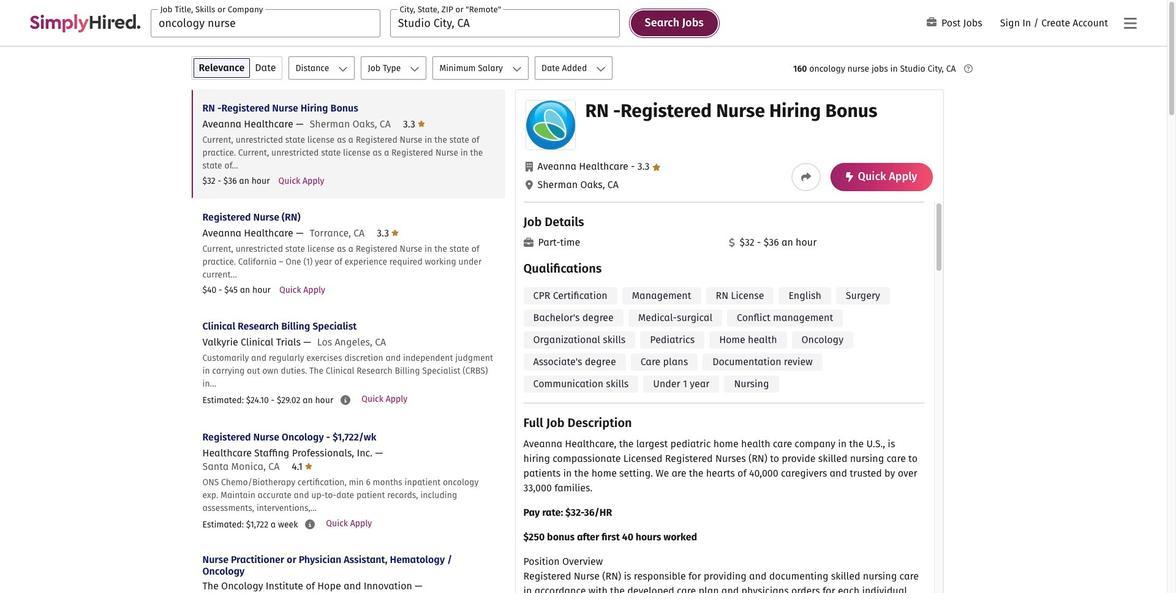 Task type: describe. For each thing, give the bounding box(es) containing it.
4.1 out of 5 stars element
[[292, 461, 313, 472]]

star image
[[418, 119, 425, 129]]

location dot image
[[525, 180, 533, 190]]

simplyhired logo image
[[29, 14, 141, 32]]

star image for 4.1 out of 5 stars element
[[305, 461, 313, 471]]

dollar sign image
[[729, 238, 735, 248]]

company logo for aveanna healthcare image
[[526, 101, 575, 150]]

building image
[[525, 162, 533, 172]]

star image for 3.3 out of 5 stars element within the rn -registered nurse hiring bonus element
[[653, 164, 661, 171]]

0 vertical spatial job salary disclaimer image
[[341, 395, 351, 405]]

star image for left 3.3 out of 5 stars element
[[392, 228, 399, 238]]

1 horizontal spatial 3.3 out of 5 stars element
[[403, 118, 425, 130]]

share this job image
[[801, 172, 811, 182]]

bolt lightning image
[[846, 172, 853, 182]]

main menu image
[[1124, 16, 1137, 31]]

1 vertical spatial job salary disclaimer image
[[305, 520, 315, 529]]



Task type: locate. For each thing, give the bounding box(es) containing it.
2 vertical spatial star image
[[305, 461, 313, 471]]

3.3 out of 5 stars element
[[403, 118, 425, 130], [629, 161, 661, 172], [377, 227, 399, 239]]

0 vertical spatial star image
[[653, 164, 661, 171]]

0 horizontal spatial 3.3 out of 5 stars element
[[377, 227, 399, 239]]

2 horizontal spatial 3.3 out of 5 stars element
[[629, 161, 661, 172]]

briefcase image
[[927, 17, 937, 27], [524, 238, 533, 248]]

None field
[[151, 9, 380, 37], [390, 9, 620, 37], [151, 9, 380, 37], [390, 9, 620, 37]]

2 vertical spatial 3.3 out of 5 stars element
[[377, 227, 399, 239]]

2 horizontal spatial star image
[[653, 164, 661, 171]]

0 horizontal spatial briefcase image
[[524, 238, 533, 248]]

0 horizontal spatial job salary disclaimer image
[[305, 520, 315, 529]]

1 horizontal spatial briefcase image
[[927, 17, 937, 27]]

star image
[[653, 164, 661, 171], [392, 228, 399, 238], [305, 461, 313, 471]]

1 vertical spatial briefcase image
[[524, 238, 533, 248]]

1 horizontal spatial star image
[[392, 228, 399, 238]]

1 horizontal spatial job salary disclaimer image
[[341, 395, 351, 405]]

1 vertical spatial 3.3 out of 5 stars element
[[629, 161, 661, 172]]

3.3 out of 5 stars element inside rn -registered nurse hiring bonus element
[[629, 161, 661, 172]]

sponsored jobs disclaimer image
[[964, 64, 973, 73]]

0 horizontal spatial star image
[[305, 461, 313, 471]]

1 vertical spatial star image
[[392, 228, 399, 238]]

list
[[192, 89, 505, 593]]

0 vertical spatial 3.3 out of 5 stars element
[[403, 118, 425, 130]]

None text field
[[151, 9, 380, 37], [390, 9, 620, 37], [151, 9, 380, 37], [390, 9, 620, 37]]

0 vertical spatial briefcase image
[[927, 17, 937, 27]]

rn -registered nurse hiring bonus element
[[515, 89, 944, 593]]

job salary disclaimer image
[[341, 395, 351, 405], [305, 520, 315, 529]]



Task type: vqa. For each thing, say whether or not it's contained in the screenshot.
leftmost '1.5 out of 5 stars' element
no



